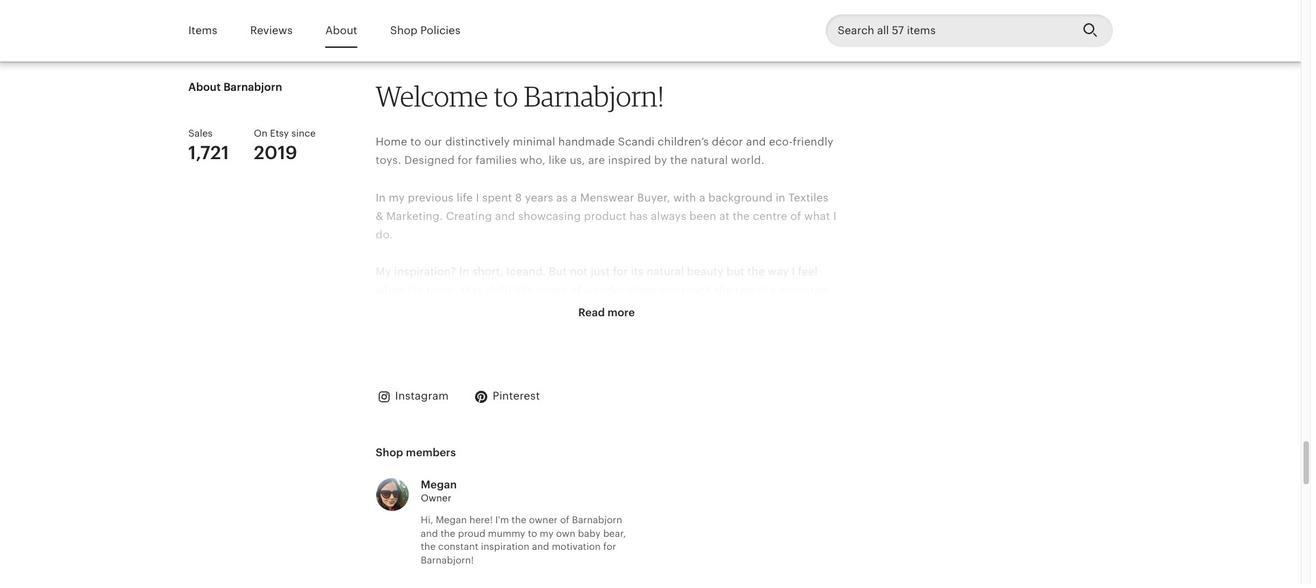Task type: locate. For each thing, give the bounding box(es) containing it.
my up marketing.
[[389, 191, 405, 204]]

1 horizontal spatial about
[[326, 24, 358, 37]]

1 horizontal spatial when
[[628, 284, 657, 297]]

creating
[[446, 210, 492, 223]]

1 vertical spatial shop
[[376, 447, 403, 460]]

1 horizontal spatial proud
[[736, 433, 768, 446]]

yet
[[438, 303, 455, 316]]

1 vertical spatial my
[[581, 359, 597, 372]]

a down barna
[[803, 377, 809, 390]]

own up the bringing
[[763, 359, 786, 372]]

1 horizontal spatial barnabjorn
[[572, 515, 623, 526]]

operate
[[376, 452, 417, 465]]

2 horizontal spatial that
[[661, 303, 683, 316]]

a up 'quality'
[[420, 452, 426, 465]]

0 vertical spatial my
[[389, 191, 405, 204]]

come.
[[617, 489, 650, 502]]

1 horizontal spatial in
[[487, 377, 497, 390]]

what up motivation
[[573, 526, 599, 539]]

1 horizontal spatial at
[[720, 210, 730, 223]]

0 vertical spatial that
[[461, 284, 482, 297]]

1 horizontal spatial we
[[753, 526, 768, 539]]

the left top
[[715, 284, 733, 297]]

world
[[548, 545, 579, 558]]

1 vertical spatial little
[[403, 545, 427, 558]]

1,721
[[188, 142, 229, 163]]

read more
[[579, 307, 635, 320]]

in right bear'
[[487, 377, 497, 390]]

our
[[425, 136, 443, 149], [742, 359, 760, 372], [624, 396, 642, 409], [610, 433, 628, 446], [598, 452, 616, 465], [517, 470, 535, 483]]

designed
[[405, 154, 455, 167]]

i'm
[[496, 515, 509, 526]]

barnabjorn
[[224, 81, 282, 94], [572, 515, 623, 526]]

another
[[458, 303, 499, 316]]

1 horizontal spatial you
[[660, 284, 679, 297]]

of down textiles
[[791, 210, 802, 223]]

our left heart
[[610, 433, 628, 446]]

strictly
[[429, 452, 466, 465]]

are inside home to our distinctively minimal handmade scandi children's décor and eco-friendly toys. designed for families who, like us, are inspired by the natural world.
[[589, 154, 605, 167]]

little down barna
[[812, 377, 836, 390]]

in inside in my previous life i spent 8 years as a menswear buyer, with a background in textiles & marketing. creating and showcasing product has always been at the centre of what i do.
[[376, 191, 386, 204]]

home
[[376, 136, 408, 149]]

to up designed
[[411, 136, 422, 149]]

with inside in my previous life i spent 8 years as a menswear buyer, with a background in textiles & marketing. creating and showcasing product has always been at the centre of what i do.
[[674, 191, 697, 204]]

own inside and so, after years of adventures with my husband and the arrival of our own barna björn (or 'baby bear' in icelandic), barnabjörn was born with the aim of bringing a little bit of that combined wonder and comfort into our children's worlds everyday.
[[763, 359, 786, 372]]

proud down here!
[[458, 528, 486, 539]]

1 horizontal spatial discover
[[472, 545, 518, 558]]

items
[[188, 24, 217, 37]]

0 vertical spatial what
[[805, 210, 831, 223]]

discover down mummy
[[472, 545, 518, 558]]

1 vertical spatial what
[[573, 526, 599, 539]]

years right 8
[[525, 191, 554, 204]]

0 horizontal spatial that
[[407, 396, 428, 409]]

barnabjörn
[[559, 377, 618, 390]]

1 horizontal spatial like
[[549, 154, 567, 167]]

1 horizontal spatial little
[[812, 377, 836, 390]]

to inside home to our distinctively minimal handmade scandi children's décor and eco-friendly toys. designed for families who, like us, are inspired by the natural world.
[[411, 136, 422, 149]]

plane
[[414, 321, 444, 334]]

and right offer,
[[693, 526, 713, 539]]

8
[[515, 191, 522, 204]]

children's down born
[[645, 396, 696, 409]]

more
[[608, 307, 635, 320]]

for down here!
[[482, 526, 497, 539]]

little inside and so, after years of adventures with my husband and the arrival of our own barna björn (or 'baby bear' in icelandic), barnabjörn was born with the aim of bringing a little bit of that combined wonder and comfort into our children's worlds everyday.
[[812, 377, 836, 390]]

2 horizontal spatial in
[[776, 191, 786, 204]]

in inside in my previous life i spent 8 years as a menswear buyer, with a background in textiles & marketing. creating and showcasing product has always been at the centre of what i do.
[[776, 191, 786, 204]]

but
[[549, 266, 567, 279]]

at inside integrity, sustainability and durability are at our heart and i am very proud to say we operate a strictly 'all natural' approach to our products and packaging. made to the highest quality standards, our products are designed to last and become treasured heirlooms to be cherished for generations to come.
[[597, 433, 607, 446]]

0 horizontal spatial about
[[188, 81, 221, 94]]

i inside integrity, sustainability and durability are at our heart and i am very proud to say we operate a strictly 'all natural' approach to our products and packaging. made to the highest quality standards, our products are designed to last and become treasured heirlooms to be cherished for generations to come.
[[685, 433, 688, 446]]

1 vertical spatial as
[[504, 321, 515, 334]]

1 vertical spatial barnabjorn
[[572, 515, 623, 526]]

2 vertical spatial that
[[407, 396, 428, 409]]

what down textiles
[[805, 210, 831, 223]]

in inside my inspiration? in short, iceand. but not just for its natural beauty but the way i feel when i'm there: that child-like sense of wonder when you reach the top of a mountain to discover yet another 'take-your-breath-away' view; that sigh of contentment getting off the plane in keflavik as though arriving home.
[[447, 321, 457, 334]]

barna
[[789, 359, 819, 372]]

comfort
[[555, 396, 597, 409]]

own
[[763, 359, 786, 372], [557, 528, 576, 539]]

are up approach
[[577, 433, 594, 446]]

buyer,
[[638, 191, 671, 204]]

i right life
[[476, 191, 479, 204]]

way
[[768, 266, 789, 279]]

aim
[[719, 377, 738, 390]]

1 vertical spatial discover
[[472, 545, 518, 558]]

0 horizontal spatial when
[[376, 284, 405, 297]]

i
[[476, 191, 479, 204], [834, 210, 837, 223], [792, 266, 795, 279], [685, 433, 688, 446], [716, 526, 720, 539]]

little inside thank you so much for checking out what we have to offer, and i hope we can help your little ones to discover their world too!
[[403, 545, 427, 558]]

megan up so
[[436, 515, 467, 526]]

natural right its
[[647, 266, 684, 279]]

0 horizontal spatial products
[[538, 470, 586, 483]]

0 vertical spatial barnabjorn!
[[524, 79, 664, 114]]

2 vertical spatial my
[[540, 528, 554, 539]]

décor
[[712, 136, 744, 149]]

like
[[549, 154, 567, 167], [516, 284, 534, 297]]

1 horizontal spatial natural
[[691, 154, 728, 167]]

1 vertical spatial megan
[[436, 515, 467, 526]]

that left sigh
[[661, 303, 683, 316]]

my down owner
[[540, 528, 554, 539]]

0 vertical spatial little
[[812, 377, 836, 390]]

everyday.
[[738, 396, 789, 409]]

to up minimal
[[494, 79, 518, 114]]

1 horizontal spatial my
[[540, 528, 554, 539]]

families
[[476, 154, 517, 167]]

items link
[[188, 15, 217, 47]]

2 vertical spatial in
[[487, 377, 497, 390]]

the down background
[[733, 210, 750, 223]]

for
[[458, 154, 473, 167], [613, 266, 628, 279], [518, 489, 533, 502], [482, 526, 497, 539], [604, 542, 617, 553]]

short,
[[473, 266, 504, 279]]

have
[[620, 526, 645, 539]]

0 horizontal spatial what
[[573, 526, 599, 539]]

proud up made
[[736, 433, 768, 446]]

0 vertical spatial like
[[549, 154, 567, 167]]

you
[[660, 284, 679, 297], [411, 526, 430, 539]]

1 horizontal spatial products
[[619, 452, 667, 465]]

like left 'us,'
[[549, 154, 567, 167]]

Search all 57 items text field
[[826, 14, 1072, 47]]

0 horizontal spatial like
[[516, 284, 534, 297]]

natural down décor
[[691, 154, 728, 167]]

and up natural'
[[500, 433, 520, 446]]

of up bear'
[[478, 359, 489, 372]]

0 vertical spatial products
[[619, 452, 667, 465]]

cherished
[[462, 489, 515, 502]]

my inspiration? in short, iceand. but not just for its natural beauty but the way i feel when i'm there: that child-like sense of wonder when you reach the top of a mountain to discover yet another 'take-your-breath-away' view; that sigh of contentment getting off the plane in keflavik as though arriving home.
[[376, 266, 836, 334]]

1 vertical spatial years
[[447, 359, 475, 372]]

who,
[[520, 154, 546, 167]]

feel
[[798, 266, 818, 279]]

0 horizontal spatial my
[[389, 191, 405, 204]]

in left short, at the top of the page
[[460, 266, 470, 279]]

1 horizontal spatial as
[[557, 191, 568, 204]]

i left am at the right bottom
[[685, 433, 688, 446]]

0 vertical spatial discover
[[390, 303, 435, 316]]

a up the showcasing
[[571, 191, 578, 204]]

when up 'view;'
[[628, 284, 657, 297]]

in down the yet
[[447, 321, 457, 334]]

and down checking on the bottom
[[532, 542, 550, 553]]

offer,
[[662, 526, 690, 539]]

the inside in my previous life i spent 8 years as a menswear buyer, with a background in textiles & marketing. creating and showcasing product has always been at the centre of what i do.
[[733, 210, 750, 223]]

0 vertical spatial proud
[[736, 433, 768, 446]]

1 vertical spatial proud
[[458, 528, 486, 539]]

in
[[376, 191, 386, 204], [460, 266, 470, 279]]

0 vertical spatial as
[[557, 191, 568, 204]]

wonder inside my inspiration? in short, iceand. but not just for its natural beauty but the way i feel when i'm there: that child-like sense of wonder when you reach the top of a mountain to discover yet another 'take-your-breath-away' view; that sigh of contentment getting off the plane in keflavik as though arriving home.
[[585, 284, 625, 297]]

0 vertical spatial wonder
[[585, 284, 625, 297]]

0 horizontal spatial proud
[[458, 528, 486, 539]]

much
[[449, 526, 479, 539]]

0 horizontal spatial in
[[447, 321, 457, 334]]

at down "into"
[[597, 433, 607, 446]]

0 vertical spatial are
[[589, 154, 605, 167]]

to left come.
[[603, 489, 614, 502]]

and inside thank you so much for checking out what we have to offer, and i hope we can help your little ones to discover their world too!
[[693, 526, 713, 539]]

0 vertical spatial in
[[376, 191, 386, 204]]

do.
[[376, 229, 393, 241]]

you inside thank you so much for checking out what we have to offer, and i hope we can help your little ones to discover their world too!
[[411, 526, 430, 539]]

like down the iceand.
[[516, 284, 534, 297]]

we right baby
[[602, 526, 617, 539]]

a up been
[[700, 191, 706, 204]]

1 vertical spatial natural
[[647, 266, 684, 279]]

as inside in my previous life i spent 8 years as a menswear buyer, with a background in textiles & marketing. creating and showcasing product has always been at the centre of what i do.
[[557, 191, 568, 204]]

into
[[600, 396, 621, 409]]

your
[[376, 545, 400, 558]]

for up owner
[[518, 489, 533, 502]]

for inside my inspiration? in short, iceand. but not just for its natural beauty but the way i feel when i'm there: that child-like sense of wonder when you reach the top of a mountain to discover yet another 'take-your-breath-away' view; that sigh of contentment getting off the plane in keflavik as though arriving home.
[[613, 266, 628, 279]]

spent
[[482, 191, 512, 204]]

has
[[630, 210, 648, 223]]

to up off
[[376, 303, 387, 316]]

wonder
[[585, 284, 625, 297], [488, 396, 529, 409]]

the inside home to our distinctively minimal handmade scandi children's décor and eco-friendly toys. designed for families who, like us, are inspired by the natural world.
[[671, 154, 688, 167]]

with right born
[[672, 377, 695, 390]]

i inside thank you so much for checking out what we have to offer, and i hope we can help your little ones to discover their world too!
[[716, 526, 720, 539]]

0 vertical spatial own
[[763, 359, 786, 372]]

for inside home to our distinctively minimal handmade scandi children's décor and eco-friendly toys. designed for families who, like us, are inspired by the natural world.
[[458, 154, 473, 167]]

with up the barnabjörn
[[555, 359, 578, 372]]

are
[[589, 154, 605, 167], [577, 433, 594, 446], [589, 470, 606, 483]]

0 vertical spatial about
[[326, 24, 358, 37]]

1 vertical spatial like
[[516, 284, 534, 297]]

by
[[655, 154, 668, 167]]

barnabjorn! up "handmade"
[[524, 79, 664, 114]]

the right "but"
[[748, 266, 765, 279]]

hope
[[723, 526, 750, 539]]

integrity,
[[376, 433, 424, 446]]

0 horizontal spatial wonder
[[488, 396, 529, 409]]

in up centre
[[776, 191, 786, 204]]

0 horizontal spatial own
[[557, 528, 576, 539]]

my
[[389, 191, 405, 204], [581, 359, 597, 372], [540, 528, 554, 539]]

1 horizontal spatial in
[[460, 266, 470, 279]]

product
[[584, 210, 627, 223]]

'take-
[[502, 303, 531, 316]]

pinterest link
[[474, 389, 540, 406]]

as down 'take- on the bottom left of page
[[504, 321, 515, 334]]

products up generations
[[538, 470, 586, 483]]

i left hope
[[716, 526, 720, 539]]

approach
[[530, 452, 581, 465]]

björn
[[376, 377, 404, 390]]

policies
[[421, 24, 461, 37]]

and so, after years of adventures with my husband and the arrival of our own barna björn (or 'baby bear' in icelandic), barnabjörn was born with the aim of bringing a little bit of that combined wonder and comfort into our children's worlds everyday.
[[376, 359, 836, 409]]

there:
[[427, 284, 458, 297]]

and
[[376, 359, 397, 372]]

a down way
[[771, 284, 777, 297]]

0 horizontal spatial little
[[403, 545, 427, 558]]

0 horizontal spatial in
[[376, 191, 386, 204]]

0 vertical spatial barnabjorn
[[224, 81, 282, 94]]

of right aim
[[741, 377, 752, 390]]

1 vertical spatial at
[[597, 433, 607, 446]]

to left last
[[661, 470, 672, 483]]

2 horizontal spatial we
[[806, 433, 821, 446]]

and up world.
[[747, 136, 767, 149]]

of up aim
[[728, 359, 739, 372]]

contentment
[[725, 303, 794, 316]]

1 horizontal spatial own
[[763, 359, 786, 372]]

1 horizontal spatial what
[[805, 210, 831, 223]]

1 horizontal spatial years
[[525, 191, 554, 204]]

we for and
[[753, 526, 768, 539]]

say
[[785, 433, 803, 446]]

for down "bear,"
[[604, 542, 617, 553]]

my up the barnabjörn
[[581, 359, 597, 372]]

1 vertical spatial products
[[538, 470, 586, 483]]

you left reach
[[660, 284, 679, 297]]

1 vertical spatial with
[[555, 359, 578, 372]]

barnabjorn up on
[[224, 81, 282, 94]]

as up the showcasing
[[557, 191, 568, 204]]

years up bear'
[[447, 359, 475, 372]]

0 horizontal spatial barnabjorn
[[224, 81, 282, 94]]

natural inside my inspiration? in short, iceand. but not just for its natural beauty but the way i feel when i'm there: that child-like sense of wonder when you reach the top of a mountain to discover yet another 'take-your-breath-away' view; that sigh of contentment getting off the plane in keflavik as though arriving home.
[[647, 266, 684, 279]]

view;
[[631, 303, 658, 316]]

0 vertical spatial in
[[776, 191, 786, 204]]

we left can
[[753, 526, 768, 539]]

handmade
[[559, 136, 615, 149]]

for inside integrity, sustainability and durability are at our heart and i am very proud to say we operate a strictly 'all natural' approach to our products and packaging. made to the highest quality standards, our products are designed to last and become treasured heirlooms to be cherished for generations to come.
[[518, 489, 533, 502]]

and up last
[[670, 452, 690, 465]]

megan up owner
[[421, 479, 457, 492]]

reach
[[682, 284, 712, 297]]

thank
[[376, 526, 408, 539]]

arriving
[[560, 321, 601, 334]]

that up another
[[461, 284, 482, 297]]

0 horizontal spatial at
[[597, 433, 607, 446]]

in my previous life i spent 8 years as a menswear buyer, with a background in textiles & marketing. creating and showcasing product has always been at the centre of what i do.
[[376, 191, 837, 241]]

0 horizontal spatial barnabjorn!
[[421, 555, 474, 566]]

like inside my inspiration? in short, iceand. but not just for its natural beauty but the way i feel when i'm there: that child-like sense of wonder when you reach the top of a mountain to discover yet another 'take-your-breath-away' view; that sigh of contentment getting off the plane in keflavik as though arriving home.
[[516, 284, 534, 297]]

own up motivation
[[557, 528, 576, 539]]

1 vertical spatial barnabjorn!
[[421, 555, 474, 566]]

shop down 'integrity,'
[[376, 447, 403, 460]]

1 vertical spatial children's
[[645, 396, 696, 409]]

0 vertical spatial years
[[525, 191, 554, 204]]

1 vertical spatial own
[[557, 528, 576, 539]]

1 vertical spatial you
[[411, 526, 430, 539]]

the down say
[[801, 452, 819, 465]]

sense
[[537, 284, 568, 297]]

of up out on the left of page
[[560, 515, 570, 526]]

1 vertical spatial wonder
[[488, 396, 529, 409]]

in up &
[[376, 191, 386, 204]]

we right say
[[806, 433, 821, 446]]

1 vertical spatial in
[[460, 266, 470, 279]]

0 vertical spatial at
[[720, 210, 730, 223]]

treasured
[[767, 470, 818, 483]]

0 horizontal spatial as
[[504, 321, 515, 334]]

bear,
[[604, 528, 627, 539]]

off
[[376, 321, 391, 334]]

0 horizontal spatial natural
[[647, 266, 684, 279]]

0 vertical spatial children's
[[658, 136, 709, 149]]

products down heart
[[619, 452, 667, 465]]

about for about barnabjorn
[[188, 81, 221, 94]]

instagram
[[395, 390, 449, 403]]

proud
[[736, 433, 768, 446], [458, 528, 486, 539]]

wonder down just
[[585, 284, 625, 297]]

natural
[[691, 154, 728, 167], [647, 266, 684, 279]]

that down (or
[[407, 396, 428, 409]]

we inside integrity, sustainability and durability are at our heart and i am very proud to say we operate a strictly 'all natural' approach to our products and packaging. made to the highest quality standards, our products are designed to last and become treasured heirlooms to be cherished for generations to come.
[[806, 433, 821, 446]]

0 vertical spatial shop
[[390, 24, 418, 37]]

combined
[[431, 396, 485, 409]]

to inside the hi, megan here!  i'm the owner of barnabjorn and the proud mummy to my own baby bear, the constant inspiration and motivation for barnabjorn!
[[528, 528, 538, 539]]

wonder down icelandic),
[[488, 396, 529, 409]]

am
[[691, 433, 708, 446]]

at
[[720, 210, 730, 223], [597, 433, 607, 446]]

0 horizontal spatial years
[[447, 359, 475, 372]]

0 vertical spatial natural
[[691, 154, 728, 167]]

been
[[690, 210, 717, 223]]

1 horizontal spatial wonder
[[585, 284, 625, 297]]

1 vertical spatial about
[[188, 81, 221, 94]]

here!
[[470, 515, 493, 526]]

to down owner
[[528, 528, 538, 539]]

too!
[[582, 545, 603, 558]]

barnabjorn! inside the hi, megan here!  i'm the owner of barnabjorn and the proud mummy to my own baby bear, the constant inspiration and motivation for barnabjorn!
[[421, 555, 474, 566]]

children's up by
[[658, 136, 709, 149]]

home.
[[604, 321, 637, 334]]

getting
[[797, 303, 836, 316]]

scandi
[[618, 136, 655, 149]]

own inside the hi, megan here!  i'm the owner of barnabjorn and the proud mummy to my own baby bear, the constant inspiration and motivation for barnabjorn!
[[557, 528, 576, 539]]

you down the hi, at the bottom left of page
[[411, 526, 430, 539]]

0 vertical spatial with
[[674, 191, 697, 204]]

0 horizontal spatial you
[[411, 526, 430, 539]]

2 when from the left
[[628, 284, 657, 297]]

barnabjorn! down 'constant'
[[421, 555, 474, 566]]

what inside thank you so much for checking out what we have to offer, and i hope we can help your little ones to discover their world too!
[[573, 526, 599, 539]]

born
[[644, 377, 669, 390]]

1 vertical spatial in
[[447, 321, 457, 334]]

little right your
[[403, 545, 427, 558]]

0 horizontal spatial discover
[[390, 303, 435, 316]]

my inside in my previous life i spent 8 years as a menswear buyer, with a background in textiles & marketing. creating and showcasing product has always been at the centre of what i do.
[[389, 191, 405, 204]]

are up generations
[[589, 470, 606, 483]]



Task type: describe. For each thing, give the bounding box(es) containing it.
1 vertical spatial are
[[577, 433, 594, 446]]

bear'
[[457, 377, 484, 390]]

proud inside integrity, sustainability and durability are at our heart and i am very proud to say we operate a strictly 'all natural' approach to our products and packaging. made to the highest quality standards, our products are designed to last and become treasured heirlooms to be cherished for generations to come.
[[736, 433, 768, 446]]

natural'
[[487, 452, 527, 465]]

a inside my inspiration? in short, iceand. but not just for its natural beauty but the way i feel when i'm there: that child-like sense of wonder when you reach the top of a mountain to discover yet another 'take-your-breath-away' view; that sigh of contentment getting off the plane in keflavik as though arriving home.
[[771, 284, 777, 297]]

durability
[[523, 433, 574, 446]]

icelandic),
[[500, 377, 556, 390]]

1 vertical spatial that
[[661, 303, 683, 316]]

0 horizontal spatial we
[[602, 526, 617, 539]]

our up designed on the bottom
[[598, 452, 616, 465]]

(or
[[407, 377, 422, 390]]

ones
[[430, 545, 455, 558]]

motivation
[[552, 542, 601, 553]]

shop policies link
[[390, 15, 461, 47]]

discover inside my inspiration? in short, iceand. but not just for its natural beauty but the way i feel when i'm there: that child-like sense of wonder when you reach the top of a mountain to discover yet another 'take-your-breath-away' view; that sigh of contentment getting off the plane in keflavik as though arriving home.
[[390, 303, 435, 316]]

and up born
[[649, 359, 669, 372]]

designed
[[609, 470, 658, 483]]

us,
[[570, 154, 586, 167]]

just
[[591, 266, 610, 279]]

2 vertical spatial are
[[589, 470, 606, 483]]

years inside in my previous life i spent 8 years as a menswear buyer, with a background in textiles & marketing. creating and showcasing product has always been at the centre of what i do.
[[525, 191, 554, 204]]

and right heart
[[662, 433, 682, 446]]

that inside and so, after years of adventures with my husband and the arrival of our own barna björn (or 'baby bear' in icelandic), barnabjörn was born with the aim of bringing a little bit of that combined wonder and comfort into our children's worlds everyday.
[[407, 396, 428, 409]]

but
[[727, 266, 745, 279]]

husband
[[600, 359, 646, 372]]

showcasing
[[518, 210, 581, 223]]

children's inside home to our distinctively minimal handmade scandi children's décor and eco-friendly toys. designed for families who, like us, are inspired by the natural world.
[[658, 136, 709, 149]]

pinterest
[[493, 390, 540, 403]]

our up the bringing
[[742, 359, 760, 372]]

integrity, sustainability and durability are at our heart and i am very proud to say we operate a strictly 'all natural' approach to our products and packaging. made to the highest quality standards, our products are designed to last and become treasured heirlooms to be cherished for generations to come.
[[376, 433, 821, 502]]

top
[[736, 284, 754, 297]]

become
[[720, 470, 764, 483]]

to left be
[[432, 489, 443, 502]]

reviews link
[[250, 15, 293, 47]]

marketing.
[[387, 210, 443, 223]]

generations
[[536, 489, 600, 502]]

shop for shop members
[[376, 447, 403, 460]]

baby
[[578, 528, 601, 539]]

bit
[[376, 396, 390, 409]]

and down icelandic),
[[532, 396, 552, 409]]

breath-
[[559, 303, 598, 316]]

to right have
[[648, 526, 659, 539]]

worlds
[[699, 396, 735, 409]]

1 horizontal spatial that
[[461, 284, 482, 297]]

toys.
[[376, 154, 402, 167]]

the down so
[[421, 542, 436, 553]]

my
[[376, 266, 392, 279]]

of right top
[[757, 284, 768, 297]]

to up treasured
[[787, 452, 798, 465]]

and right last
[[697, 470, 717, 483]]

you inside my inspiration? in short, iceand. but not just for its natural beauty but the way i feel when i'm there: that child-like sense of wonder when you reach the top of a mountain to discover yet another 'take-your-breath-away' view; that sigh of contentment getting off the plane in keflavik as though arriving home.
[[660, 284, 679, 297]]

1 horizontal spatial barnabjorn!
[[524, 79, 664, 114]]

the right off
[[394, 321, 411, 334]]

i right centre
[[834, 210, 837, 223]]

in inside my inspiration? in short, iceand. but not just for its natural beauty but the way i feel when i'm there: that child-like sense of wonder when you reach the top of a mountain to discover yet another 'take-your-breath-away' view; that sigh of contentment getting off the plane in keflavik as though arriving home.
[[460, 266, 470, 279]]

to down the much
[[458, 545, 469, 558]]

wonder inside and so, after years of adventures with my husband and the arrival of our own barna björn (or 'baby bear' in icelandic), barnabjörn was born with the aim of bringing a little bit of that combined wonder and comfort into our children's worlds everyday.
[[488, 396, 529, 409]]

always
[[651, 210, 687, 223]]

child-
[[485, 284, 516, 297]]

my inside the hi, megan here!  i'm the owner of barnabjorn and the proud mummy to my own baby bear, the constant inspiration and motivation for barnabjorn!
[[540, 528, 554, 539]]

what inside in my previous life i spent 8 years as a menswear buyer, with a background in textiles & marketing. creating and showcasing product has always been at the centre of what i do.
[[805, 210, 831, 223]]

and inside home to our distinctively minimal handmade scandi children's décor and eco-friendly toys. designed for families who, like us, are inspired by the natural world.
[[747, 136, 767, 149]]

our inside home to our distinctively minimal handmade scandi children's décor and eco-friendly toys. designed for families who, like us, are inspired by the natural world.
[[425, 136, 443, 149]]

read more button
[[566, 297, 648, 330]]

of right bit
[[393, 396, 404, 409]]

'all
[[469, 452, 484, 465]]

own for baby
[[557, 528, 576, 539]]

heirlooms
[[376, 489, 429, 502]]

menswear
[[581, 191, 635, 204]]

the left arrival on the right
[[672, 359, 689, 372]]

of inside in my previous life i spent 8 years as a menswear buyer, with a background in textiles & marketing. creating and showcasing product has always been at the centre of what i do.
[[791, 210, 802, 223]]

of inside the hi, megan here!  i'm the owner of barnabjorn and the proud mummy to my own baby bear, the constant inspiration and motivation for barnabjorn!
[[560, 515, 570, 526]]

checking
[[500, 526, 549, 539]]

inspiration
[[481, 542, 530, 553]]

2 vertical spatial with
[[672, 377, 695, 390]]

on
[[254, 128, 268, 139]]

to left say
[[771, 433, 782, 446]]

the inside integrity, sustainability and durability are at our heart and i am very proud to say we operate a strictly 'all natural' approach to our products and packaging. made to the highest quality standards, our products are designed to last and become treasured heirlooms to be cherished for generations to come.
[[801, 452, 819, 465]]

keflavik
[[460, 321, 501, 334]]

a inside and so, after years of adventures with my husband and the arrival of our own barna björn (or 'baby bear' in icelandic), barnabjörn was born with the aim of bringing a little bit of that combined wonder and comfort into our children's worlds everyday.
[[803, 377, 809, 390]]

background
[[709, 191, 773, 204]]

shop for shop policies
[[390, 24, 418, 37]]

distinctively
[[446, 136, 510, 149]]

previous
[[408, 191, 454, 204]]

for inside thank you so much for checking out what we have to offer, and i hope we can help your little ones to discover their world too!
[[482, 526, 497, 539]]

be
[[446, 489, 459, 502]]

textiles
[[789, 191, 829, 204]]

not
[[570, 266, 588, 279]]

children's inside and so, after years of adventures with my husband and the arrival of our own barna björn (or 'baby bear' in icelandic), barnabjörn was born with the aim of bringing a little bit of that combined wonder and comfort into our children's worlds everyday.
[[645, 396, 696, 409]]

of right sigh
[[711, 303, 722, 316]]

1 when from the left
[[376, 284, 405, 297]]

constant
[[438, 542, 479, 553]]

shop policies
[[390, 24, 461, 37]]

barnabjorn inside the hi, megan here!  i'm the owner of barnabjorn and the proud mummy to my own baby bear, the constant inspiration and motivation for barnabjorn!
[[572, 515, 623, 526]]

we for proud
[[806, 433, 821, 446]]

in inside and so, after years of adventures with my husband and the arrival of our own barna björn (or 'baby bear' in icelandic), barnabjörn was born with the aim of bringing a little bit of that combined wonder and comfort into our children's worlds everyday.
[[487, 377, 497, 390]]

i inside my inspiration? in short, iceand. but not just for its natural beauty but the way i feel when i'm there: that child-like sense of wonder when you reach the top of a mountain to discover yet another 'take-your-breath-away' view; that sigh of contentment getting off the plane in keflavik as though arriving home.
[[792, 266, 795, 279]]

owner
[[421, 493, 452, 504]]

about barnabjorn
[[188, 81, 282, 94]]

natural inside home to our distinctively minimal handmade scandi children's décor and eco-friendly toys. designed for families who, like us, are inspired by the natural world.
[[691, 154, 728, 167]]

world.
[[731, 154, 765, 167]]

the up checking on the bottom
[[512, 515, 527, 526]]

own for barna
[[763, 359, 786, 372]]

sales
[[188, 128, 213, 139]]

and down the hi, at the bottom left of page
[[421, 528, 438, 539]]

to right approach
[[584, 452, 595, 465]]

centre
[[753, 210, 788, 223]]

adventures
[[492, 359, 552, 372]]

sigh
[[686, 303, 708, 316]]

proud inside the hi, megan here!  i'm the owner of barnabjorn and the proud mummy to my own baby bear, the constant inspiration and motivation for barnabjorn!
[[458, 528, 486, 539]]

iceand.
[[507, 266, 546, 279]]

and inside in my previous life i spent 8 years as a menswear buyer, with a background in textiles & marketing. creating and showcasing product has always been at the centre of what i do.
[[495, 210, 515, 223]]

my inside and so, after years of adventures with my husband and the arrival of our own barna björn (or 'baby bear' in icelandic), barnabjörn was born with the aim of bringing a little bit of that combined wonder and comfort into our children's worlds everyday.
[[581, 359, 597, 372]]

quality
[[419, 470, 455, 483]]

so
[[433, 526, 446, 539]]

our down was
[[624, 396, 642, 409]]

like inside home to our distinctively minimal handmade scandi children's décor and eco-friendly toys. designed for families who, like us, are inspired by the natural world.
[[549, 154, 567, 167]]

hi,
[[421, 515, 433, 526]]

packaging.
[[693, 452, 752, 465]]

about for about
[[326, 24, 358, 37]]

2019
[[254, 142, 298, 163]]

at inside in my previous life i spent 8 years as a menswear buyer, with a background in textiles & marketing. creating and showcasing product has always been at the centre of what i do.
[[720, 210, 730, 223]]

for inside the hi, megan here!  i'm the owner of barnabjorn and the proud mummy to my own baby bear, the constant inspiration and motivation for barnabjorn!
[[604, 542, 617, 553]]

made
[[755, 452, 784, 465]]

years inside and so, after years of adventures with my husband and the arrival of our own barna björn (or 'baby bear' in icelandic), barnabjörn was born with the aim of bringing a little bit of that combined wonder and comfort into our children's worlds everyday.
[[447, 359, 475, 372]]

bringing
[[755, 377, 800, 390]]

discover inside thank you so much for checking out what we have to offer, and i hope we can help your little ones to discover their world too!
[[472, 545, 518, 558]]

the down arrival on the right
[[698, 377, 716, 390]]

as inside my inspiration? in short, iceand. but not just for its natural beauty but the way i feel when i'm there: that child-like sense of wonder when you reach the top of a mountain to discover yet another 'take-your-breath-away' view; that sigh of contentment getting off the plane in keflavik as though arriving home.
[[504, 321, 515, 334]]

0 vertical spatial megan
[[421, 479, 457, 492]]

megan inside the hi, megan here!  i'm the owner of barnabjorn and the proud mummy to my own baby bear, the constant inspiration and motivation for barnabjorn!
[[436, 515, 467, 526]]

a inside integrity, sustainability and durability are at our heart and i am very proud to say we operate a strictly 'all natural' approach to our products and packaging. made to the highest quality standards, our products are designed to last and become treasured heirlooms to be cherished for generations to come.
[[420, 452, 426, 465]]

eco-
[[770, 136, 793, 149]]

arrival
[[692, 359, 725, 372]]

the up 'constant'
[[441, 528, 456, 539]]

their
[[521, 545, 545, 558]]

home to our distinctively minimal handmade scandi children's décor and eco-friendly toys. designed for families who, like us, are inspired by the natural world.
[[376, 136, 834, 167]]

very
[[711, 433, 733, 446]]

our down natural'
[[517, 470, 535, 483]]

i'm
[[408, 284, 424, 297]]

out
[[552, 526, 570, 539]]

your-
[[531, 303, 559, 316]]

instagram link
[[376, 389, 449, 406]]

so,
[[400, 359, 416, 372]]

to inside my inspiration? in short, iceand. but not just for its natural beauty but the way i feel when i'm there: that child-like sense of wonder when you reach the top of a mountain to discover yet another 'take-your-breath-away' view; that sigh of contentment getting off the plane in keflavik as though arriving home.
[[376, 303, 387, 316]]

of up breath-
[[571, 284, 582, 297]]



Task type: vqa. For each thing, say whether or not it's contained in the screenshot.
second Helpful? Button from the bottom of the page
no



